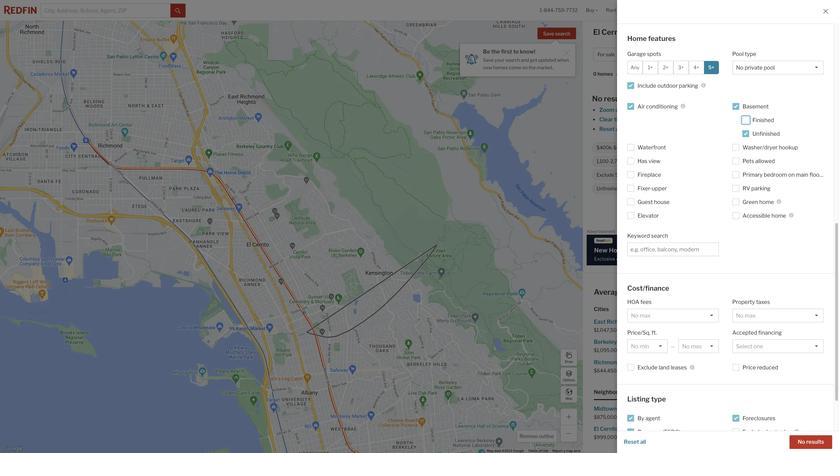 Task type: describe. For each thing, give the bounding box(es) containing it.
—
[[671, 344, 676, 350]]

parking down 3+ option
[[680, 83, 699, 89]]

el cerrito
[[727, 210, 751, 216]]

remove air conditioning image
[[765, 173, 769, 177]]

map for map
[[566, 397, 573, 401]]

finished
[[753, 117, 775, 124]]

report a map error link
[[553, 450, 581, 454]]

el for el cerrito
[[727, 210, 732, 216]]

to inside zoom out clear the map boundary reset all filters or remove one of your filters below to see more homes
[[729, 126, 735, 133]]

be the first to know! dialog
[[460, 40, 576, 76]]

by for by owner (fsbo)
[[638, 429, 645, 436]]

$400k-$4.5m button
[[631, 48, 675, 62]]

sale inside button
[[606, 52, 615, 58]]

save for save your search and get updated when new homes come on the market.
[[483, 57, 494, 63]]

basement
[[743, 103, 769, 110]]

0 horizontal spatial ca
[[631, 28, 642, 37]]

townhouse,
[[720, 145, 747, 151]]

$4.5m inside button
[[653, 52, 668, 58]]

$999,000
[[594, 435, 618, 441]]

no inside button
[[798, 440, 806, 446]]

homes inside el cerrito hills homes for sale $999,000
[[632, 427, 650, 433]]

fixer-upper
[[638, 185, 668, 192]]

:
[[632, 71, 633, 77]]

norte
[[721, 427, 736, 433]]

5+ for 5+
[[709, 65, 715, 70]]

recommended
[[634, 71, 669, 77]]

bedroom
[[764, 172, 788, 178]]

1 vertical spatial $400k-$4.5m
[[597, 145, 628, 151]]

list box for accepted financing
[[733, 340, 824, 354]]

0 vertical spatial conditioning
[[647, 103, 678, 110]]

and
[[521, 57, 529, 63]]

rv
[[743, 185, 751, 192]]

0 horizontal spatial $400k-
[[597, 145, 614, 151]]

1 vertical spatial map
[[567, 450, 573, 454]]

list box for pool type
[[733, 61, 824, 74]]

financing
[[759, 330, 782, 337]]

price reduced
[[743, 365, 779, 372]]

4+ inside button
[[757, 52, 763, 58]]

when
[[558, 57, 570, 63]]

san
[[712, 360, 721, 366]]

0 horizontal spatial air
[[638, 103, 645, 110]]

primary
[[743, 172, 763, 178]]

accepted financing
[[733, 330, 782, 337]]

reset inside button
[[624, 440, 640, 446]]

homes inside albany homes for sale $629,000
[[731, 319, 748, 326]]

1-
[[540, 7, 544, 13]]

el cerrito hills homes for sale $999,000
[[594, 427, 670, 441]]

homes inside east richmond heights homes for sale $1,047,500
[[656, 319, 674, 326]]

2,750
[[611, 159, 624, 165]]

clear
[[600, 117, 613, 123]]

to inside dialog
[[514, 49, 519, 55]]

remove
[[646, 126, 666, 133]]

terms
[[529, 450, 538, 454]]

for inside san francisco homes for sale $1,349,900
[[767, 360, 775, 366]]

get
[[530, 57, 538, 63]]

washer/dryer hookup
[[743, 144, 799, 151]]

east
[[594, 319, 606, 326]]

upper
[[653, 185, 668, 192]]

only
[[780, 443, 791, 450]]

new construction
[[638, 443, 683, 450]]

all inside button
[[641, 440, 646, 446]]

map inside zoom out clear the map boundary reset all filters or remove one of your filters below to see more homes
[[624, 117, 636, 123]]

home features
[[628, 35, 676, 43]]

search inside save your search and get updated when new homes come on the market.
[[506, 57, 520, 63]]

homes inside 0 homes •
[[598, 71, 613, 77]]

more
[[746, 126, 759, 133]]

cerrito for el cerrito
[[733, 210, 751, 216]]

$1,349,900
[[712, 368, 738, 374]]

your inside save your search and get updated when new homes come on the market.
[[495, 57, 505, 63]]

for sale button
[[594, 48, 628, 62]]

1+ radio
[[643, 61, 659, 74]]

reduced
[[758, 365, 779, 372]]

homes inside midtown homes for sale $875,000
[[618, 406, 636, 413]]

5+ radio
[[704, 61, 720, 74]]

2+
[[663, 65, 669, 70]]

3+ radio
[[674, 61, 689, 74]]

keyword
[[628, 233, 650, 239]]

$400k-$4.5m inside $400k-$4.5m button
[[636, 52, 668, 58]]

listing type
[[628, 396, 666, 404]]

results inside button
[[807, 440, 825, 446]]

remove coming soon, under contract/pending image
[[745, 160, 749, 164]]

homes inside zoom out clear the map boundary reset all filters or remove one of your filters below to see more homes
[[761, 126, 778, 133]]

kensington
[[712, 339, 741, 346]]

1 horizontal spatial ft.
[[652, 330, 657, 337]]

for sale
[[598, 52, 615, 58]]

has view
[[638, 158, 661, 165]]

waterfront
[[638, 144, 666, 151]]

error
[[574, 450, 581, 454]]

house
[[655, 199, 670, 206]]

sale inside richmond homes for sale $644,450
[[649, 360, 659, 366]]

remove townhouse, land image
[[761, 146, 765, 150]]

on inside save your search and get updated when new homes come on the market.
[[523, 65, 528, 70]]

hookup
[[779, 144, 799, 151]]

see
[[736, 126, 745, 133]]

know!
[[520, 49, 536, 55]]

list box for property taxes
[[733, 309, 824, 323]]

richmond inside richmond homes for sale $644,450
[[594, 360, 621, 366]]

outline
[[539, 434, 554, 440]]

your inside zoom out clear the map boundary reset all filters or remove one of your filters below to see more homes
[[684, 126, 695, 133]]

1,100-2,750 sq. ft.
[[597, 159, 637, 165]]

list box up san
[[679, 340, 719, 354]]

0 vertical spatial cerrito,
[[602, 28, 629, 37]]

report a map error
[[553, 450, 581, 454]]

remove exclude 55+ communities image
[[659, 173, 663, 177]]

no results button
[[790, 436, 833, 450]]

accessible home
[[743, 213, 787, 219]]

agent
[[646, 416, 661, 422]]

exclude 55+ communities
[[597, 172, 655, 178]]

guest house
[[638, 199, 670, 206]]

$1,047,500
[[594, 328, 620, 334]]

search for save search
[[556, 31, 571, 37]]

for inside kensington homes for sale $1,849,000
[[761, 339, 768, 346]]

fireplace
[[638, 172, 662, 178]]

unfinished basement
[[597, 186, 645, 192]]

844-
[[544, 7, 556, 13]]

$400k- inside $400k-$4.5m button
[[636, 52, 653, 58]]

sort
[[622, 71, 632, 77]]

construction
[[651, 443, 683, 450]]

by agent
[[638, 416, 661, 422]]

options
[[563, 379, 576, 383]]

1 horizontal spatial air conditioning
[[726, 172, 761, 178]]

for inside berkeley homes for sale $1,095,000
[[637, 339, 645, 346]]

under
[[688, 159, 701, 165]]

prices
[[648, 288, 670, 297]]

garage
[[628, 51, 646, 57]]

land for townhouse,
[[748, 145, 758, 151]]

1-844-759-7732 link
[[540, 7, 578, 13]]

sale inside east richmond heights homes for sale $1,047,500
[[683, 319, 694, 326]]

for inside midtown homes for sale $875,000
[[637, 406, 644, 413]]

cities
[[594, 307, 609, 313]]

reset inside zoom out clear the map boundary reset all filters or remove one of your filters below to see more homes
[[600, 126, 615, 133]]

reset all
[[624, 440, 646, 446]]

0 horizontal spatial no
[[593, 94, 603, 103]]

price/sq. ft.
[[628, 330, 657, 337]]

report for report ad
[[821, 231, 831, 234]]

cities heading
[[594, 306, 829, 314]]

remove unfinished basement image
[[648, 187, 652, 191]]

foreclosures
[[743, 416, 776, 422]]

be the first to know!
[[483, 49, 536, 55]]

0 vertical spatial air conditioning
[[638, 103, 678, 110]]

4+ radio
[[689, 61, 705, 74]]

fixer-
[[638, 185, 653, 192]]

draw
[[565, 360, 573, 364]]

type for listing type
[[652, 396, 666, 404]]

1 vertical spatial spots
[[688, 186, 700, 192]]

homes
[[643, 28, 668, 37]]

homes inside save your search and get updated when new homes come on the market.
[[494, 65, 508, 70]]

(fsbo)
[[663, 429, 681, 436]]

for inside el cerrito hills homes for sale $999,000
[[651, 427, 658, 433]]

exclude for exclude 55+ communities
[[597, 172, 615, 178]]

price/sq.
[[628, 330, 651, 337]]

berkeley
[[594, 339, 618, 346]]

homes inside richmond homes for sale $644,450
[[622, 360, 639, 366]]

$629,000
[[712, 328, 735, 334]]

759-
[[556, 7, 566, 13]]



Task type: locate. For each thing, give the bounding box(es) containing it.
for down agent
[[651, 427, 658, 433]]

list box down financing
[[733, 340, 824, 354]]

all down clear the map boundary button
[[616, 126, 622, 133]]

1 vertical spatial 5+
[[663, 186, 669, 192]]

report for report a map error
[[553, 450, 563, 454]]

communities
[[626, 172, 655, 178]]

type for pool type
[[745, 51, 757, 57]]

0 vertical spatial report
[[821, 231, 831, 234]]

all
[[616, 126, 622, 133], [641, 440, 646, 446]]

el right "near"
[[689, 288, 696, 297]]

$644,450
[[594, 368, 617, 374]]

the up reset all filters button
[[615, 117, 623, 123]]

0 vertical spatial save
[[544, 31, 555, 37]]

remove 1,100-2,750 sq. ft. image
[[641, 160, 645, 164]]

map button
[[561, 387, 578, 404]]

to right the first
[[514, 49, 519, 55]]

by for by agent
[[638, 416, 645, 422]]

search inside button
[[556, 31, 571, 37]]

0 vertical spatial no results
[[593, 94, 629, 103]]

conditioning up 'boundary'
[[647, 103, 678, 110]]

1 filters from the left
[[623, 126, 638, 133]]

0 vertical spatial $400k-$4.5m
[[636, 52, 668, 58]]

ca left homes
[[631, 28, 642, 37]]

exclude up redfin
[[743, 429, 763, 436]]

albany
[[712, 319, 730, 326]]

your right one
[[684, 126, 695, 133]]

sale inside albany homes for sale $629,000
[[758, 319, 768, 326]]

type up agent
[[652, 396, 666, 404]]

remove $400k-$4.5m image
[[632, 146, 636, 150]]

1 vertical spatial ft.
[[652, 330, 657, 337]]

option group containing any
[[628, 61, 720, 74]]

1 horizontal spatial results
[[807, 440, 825, 446]]

taxes
[[757, 299, 771, 306]]

0 horizontal spatial ft.
[[632, 159, 637, 165]]

ca up property
[[726, 288, 737, 297]]

2 by from the top
[[638, 429, 645, 436]]

submit search image
[[175, 8, 181, 14]]

results right only
[[807, 440, 825, 446]]

no up zoom
[[593, 94, 603, 103]]

reset
[[600, 126, 615, 133], [624, 440, 640, 446]]

a
[[564, 450, 566, 454]]

for down financing
[[761, 339, 768, 346]]

list box down price/sq. ft.
[[628, 340, 668, 354]]

all inside zoom out clear the map boundary reset all filters or remove one of your filters below to see more homes
[[616, 126, 622, 133]]

0 horizontal spatial results
[[604, 94, 629, 103]]

the right "be"
[[492, 49, 500, 55]]

el for el cerrito, ca homes for sale
[[594, 28, 600, 37]]

homes inside berkeley homes for sale $1,095,000
[[619, 339, 636, 346]]

homes inside san francisco homes for sale $1,349,900
[[749, 360, 766, 366]]

0 vertical spatial by
[[638, 416, 645, 422]]

sale inside san francisco homes for sale $1,349,900
[[776, 360, 786, 366]]

1 horizontal spatial $400k-$4.5m
[[636, 52, 668, 58]]

heights
[[635, 319, 655, 326]]

parking for 5+ parking spots
[[670, 186, 687, 192]]

0 vertical spatial all
[[616, 126, 622, 133]]

cerrito for el cerrito hills homes for sale $999,000
[[600, 427, 619, 433]]

1 horizontal spatial spots
[[688, 186, 700, 192]]

midtown
[[594, 406, 617, 413]]

richmond up $644,450
[[594, 360, 621, 366]]

$400k- up 1,100-
[[597, 145, 614, 151]]

for down "foreclosures"
[[756, 427, 763, 433]]

for inside albany homes for sale $629,000
[[749, 319, 757, 326]]

homes down accepted at the right
[[742, 339, 760, 346]]

©2023
[[502, 450, 513, 454]]

for
[[598, 52, 605, 58]]

the inside save your search and get updated when new homes come on the market.
[[529, 65, 536, 70]]

studio+ for studio+
[[647, 145, 664, 151]]

1 vertical spatial the
[[529, 65, 536, 70]]

cerrito,
[[602, 28, 629, 37], [697, 288, 724, 297]]

no results
[[593, 94, 629, 103], [798, 440, 825, 446]]

reset all filters button
[[599, 126, 639, 133]]

0 vertical spatial studio+
[[736, 52, 754, 58]]

0 horizontal spatial of
[[539, 450, 542, 454]]

0 vertical spatial cerrito
[[733, 210, 751, 216]]

home up hoa at right
[[626, 288, 646, 297]]

$400k-$4.5m up 1,100-2,750 sq. ft.
[[597, 145, 628, 151]]

0 horizontal spatial studio+
[[647, 145, 664, 151]]

land for exclude
[[659, 365, 670, 372]]

1 vertical spatial air
[[726, 172, 732, 178]]

ft.
[[632, 159, 637, 165], [652, 330, 657, 337]]

homes right new
[[494, 65, 508, 70]]

filters
[[623, 126, 638, 133], [697, 126, 711, 133]]

1 horizontal spatial of
[[678, 126, 683, 133]]

unfinished for unfinished basement
[[597, 186, 621, 192]]

home right "accessible"
[[772, 213, 787, 219]]

1 vertical spatial to
[[729, 126, 735, 133]]

air conditioning up rv
[[726, 172, 761, 178]]

1 horizontal spatial no results
[[798, 440, 825, 446]]

remove
[[520, 434, 538, 440]]

outdoor
[[658, 83, 678, 89]]

parking for rv parking
[[752, 185, 771, 192]]

draw button
[[561, 350, 578, 367]]

or
[[640, 126, 645, 133]]

neighborhoods
[[594, 390, 635, 396]]

report left ad
[[821, 231, 831, 234]]

save for save search
[[544, 31, 555, 37]]

1 horizontal spatial reset
[[624, 440, 640, 446]]

save search button
[[538, 28, 577, 39]]

report
[[821, 231, 831, 234], [553, 450, 563, 454]]

sale inside midtown homes for sale $875,000
[[646, 406, 656, 413]]

cerrito up "$999,000" on the bottom of page
[[600, 427, 619, 433]]

list box down ba
[[733, 61, 824, 74]]

0
[[594, 71, 597, 77]]

1 vertical spatial cerrito
[[600, 427, 619, 433]]

1 vertical spatial conditioning
[[733, 172, 761, 178]]

1 vertical spatial map
[[487, 450, 494, 454]]

save
[[544, 31, 555, 37], [483, 57, 494, 63]]

no results inside button
[[798, 440, 825, 446]]

0 vertical spatial search
[[556, 31, 571, 37]]

cost/finance
[[628, 285, 670, 293]]

sale
[[682, 28, 697, 37]]

first
[[502, 49, 513, 55]]

1 horizontal spatial type
[[745, 51, 757, 57]]

hoa fees
[[628, 299, 652, 306]]

0 vertical spatial reset
[[600, 126, 615, 133]]

1 vertical spatial no
[[798, 440, 806, 446]]

richmond inside east richmond heights homes for sale $1,047,500
[[607, 319, 634, 326]]

0 vertical spatial unfinished
[[753, 131, 780, 137]]

no right only
[[798, 440, 806, 446]]

land left leases
[[659, 365, 670, 372]]

$4.5m up 2+
[[653, 52, 668, 58]]

0 horizontal spatial all
[[616, 126, 622, 133]]

zoom
[[600, 107, 615, 113]]

map left data
[[487, 450, 494, 454]]

the inside zoom out clear the map boundary reset all filters or remove one of your filters below to see more homes
[[615, 117, 623, 123]]

spots down under
[[688, 186, 700, 192]]

1 vertical spatial home
[[772, 213, 787, 219]]

the down get
[[529, 65, 536, 70]]

parking right upper
[[670, 186, 687, 192]]

1 vertical spatial land
[[659, 365, 670, 372]]

home
[[628, 35, 647, 43]]

5+ up "house" on the top of the page
[[663, 186, 669, 192]]

0 vertical spatial on
[[523, 65, 528, 70]]

$1,849,000
[[712, 348, 738, 354]]

market.
[[537, 65, 554, 70]]

for up accepted financing
[[749, 319, 757, 326]]

francisco
[[723, 360, 748, 366]]

search for keyword search
[[652, 233, 669, 239]]

google
[[514, 450, 524, 454]]

spots up the 1+ option
[[648, 51, 662, 57]]

1 vertical spatial no results
[[798, 440, 825, 446]]

for down berkeley homes for sale $1,095,000
[[640, 360, 648, 366]]

$400k-
[[636, 52, 653, 58], [597, 145, 614, 151]]

1 horizontal spatial the
[[529, 65, 536, 70]]

0 horizontal spatial cerrito,
[[602, 28, 629, 37]]

ft. down heights
[[652, 330, 657, 337]]

$1,095,000
[[594, 348, 621, 354]]

search
[[556, 31, 571, 37], [506, 57, 520, 63], [652, 233, 669, 239]]

1 horizontal spatial map
[[566, 397, 573, 401]]

sale inside el cerrito hills homes for sale $999,000
[[659, 427, 670, 433]]

0 vertical spatial 4+
[[757, 52, 763, 58]]

view
[[649, 158, 661, 165]]

homes down berkeley homes for sale $1,095,000
[[622, 360, 639, 366]]

exclude land leases
[[638, 365, 687, 372]]

recommended button
[[633, 71, 674, 77]]

pool
[[733, 51, 744, 57]]

for inside richmond homes for sale $644,450
[[640, 360, 648, 366]]

0 horizontal spatial conditioning
[[647, 103, 678, 110]]

cerrito inside el cerrito hills homes for sale $999,000
[[600, 427, 619, 433]]

e.g. office, balcony, modern text field
[[631, 247, 716, 253]]

1 vertical spatial save
[[483, 57, 494, 63]]

2 horizontal spatial the
[[615, 117, 623, 123]]

search up e.g. office, balcony, modern text field
[[652, 233, 669, 239]]

price
[[743, 365, 756, 372]]

1 horizontal spatial your
[[684, 126, 695, 133]]

listing
[[628, 396, 650, 404]]

homes down the price/sq.
[[619, 339, 636, 346]]

accepted
[[733, 330, 758, 337]]

home
[[760, 199, 775, 206], [772, 213, 787, 219], [626, 288, 646, 297]]

your down the first
[[495, 57, 505, 63]]

2 horizontal spatial exclude
[[743, 429, 763, 436]]

el inside el cerrito hills homes for sale $999,000
[[594, 427, 599, 433]]

•
[[617, 72, 618, 77]]

exclude for exclude short sales
[[743, 429, 763, 436]]

homes down kensington homes for sale $1,849,000
[[749, 360, 766, 366]]

new
[[483, 65, 493, 70]]

on left main
[[789, 172, 795, 178]]

list box
[[733, 61, 824, 74], [628, 309, 719, 323], [733, 309, 824, 323], [628, 340, 668, 354], [679, 340, 719, 354], [733, 340, 824, 354]]

1 vertical spatial studio+
[[647, 145, 664, 151]]

berkeley homes for sale $1,095,000
[[594, 339, 656, 354]]

of left use
[[539, 450, 542, 454]]

1 vertical spatial type
[[652, 396, 666, 404]]

exclude for exclude land leases
[[638, 365, 658, 372]]

0 horizontal spatial air conditioning
[[638, 103, 678, 110]]

map
[[624, 117, 636, 123], [567, 450, 573, 454]]

cerrito down the green
[[733, 210, 751, 216]]

features
[[649, 35, 676, 43]]

coming soon, under contract/pending
[[656, 159, 741, 165]]

0 horizontal spatial $400k-$4.5m
[[597, 145, 628, 151]]

$400k-$4.5m up the 1+ option
[[636, 52, 668, 58]]

1 vertical spatial of
[[539, 450, 542, 454]]

el left "accessible"
[[727, 210, 732, 216]]

0 vertical spatial ft.
[[632, 159, 637, 165]]

list box up financing
[[733, 309, 824, 323]]

1 horizontal spatial cerrito,
[[697, 288, 724, 297]]

use
[[543, 450, 549, 454]]

air
[[638, 103, 645, 110], [726, 172, 732, 178]]

0 vertical spatial ca
[[631, 28, 642, 37]]

1 horizontal spatial filters
[[697, 126, 711, 133]]

ad
[[832, 231, 836, 234]]

1 horizontal spatial conditioning
[[733, 172, 761, 178]]

report left 'a'
[[553, 450, 563, 454]]

Any radio
[[628, 61, 643, 74]]

ad region
[[587, 235, 836, 266]]

2+ radio
[[659, 61, 674, 74]]

by
[[638, 416, 645, 422], [638, 429, 645, 436]]

save inside save your search and get updated when new homes come on the market.
[[483, 57, 494, 63]]

homes down "foreclosures"
[[738, 427, 755, 433]]

5+ inside radio
[[709, 65, 715, 70]]

1 vertical spatial all
[[641, 440, 646, 446]]

City, Address, School, Agent, ZIP search field
[[41, 4, 171, 17]]

richmond up $1,047,500 on the bottom of the page
[[607, 319, 634, 326]]

exclude
[[597, 172, 615, 178], [638, 365, 658, 372], [743, 429, 763, 436]]

new
[[638, 443, 650, 450]]

$400k- up 1+
[[636, 52, 653, 58]]

unfinished down finished
[[753, 131, 780, 137]]

for down "listing"
[[637, 406, 644, 413]]

1 vertical spatial on
[[789, 172, 795, 178]]

$789,000
[[712, 415, 735, 421]]

0 horizontal spatial 4+
[[694, 65, 700, 70]]

0 horizontal spatial type
[[652, 396, 666, 404]]

2 vertical spatial the
[[615, 117, 623, 123]]

to left see
[[729, 126, 735, 133]]

2 filters from the left
[[697, 126, 711, 133]]

1 vertical spatial your
[[684, 126, 695, 133]]

option group
[[628, 61, 720, 74]]

0 vertical spatial the
[[492, 49, 500, 55]]

5+ for 5+ parking spots
[[663, 186, 669, 192]]

1 vertical spatial 4+
[[694, 65, 700, 70]]

land left remove townhouse, land icon
[[748, 145, 758, 151]]

studio+ inside studio+ / 4+ ba button
[[736, 52, 754, 58]]

save search
[[544, 31, 571, 37]]

on down and
[[523, 65, 528, 70]]

1 vertical spatial report
[[553, 450, 563, 454]]

0 vertical spatial results
[[604, 94, 629, 103]]

1 horizontal spatial studio+
[[736, 52, 754, 58]]

0 horizontal spatial exclude
[[597, 172, 615, 178]]

green
[[743, 199, 759, 206]]

for left sale
[[670, 28, 680, 37]]

reset down hills
[[624, 440, 640, 446]]

leases
[[671, 365, 687, 372]]

studio+ left the /
[[736, 52, 754, 58]]

map inside button
[[566, 397, 573, 401]]

homes down "listing"
[[618, 406, 636, 413]]

studio+ up view
[[647, 145, 664, 151]]

homes down finished
[[761, 126, 778, 133]]

homes
[[494, 65, 508, 70], [598, 71, 613, 77], [761, 126, 778, 133], [656, 319, 674, 326], [731, 319, 748, 326], [619, 339, 636, 346], [742, 339, 760, 346], [622, 360, 639, 366], [749, 360, 766, 366], [618, 406, 636, 413], [632, 427, 650, 433], [738, 427, 755, 433]]

2 vertical spatial home
[[626, 288, 646, 297]]

0 horizontal spatial reset
[[600, 126, 615, 133]]

sale inside kensington homes for sale $1,849,000
[[770, 339, 780, 346]]

primary bedroom on main floor
[[743, 172, 822, 178]]

for inside east richmond heights homes for sale $1,047,500
[[675, 319, 682, 326]]

all down owner at the right of page
[[641, 440, 646, 446]]

homes inside kensington homes for sale $1,849,000
[[742, 339, 760, 346]]

air up 'boundary'
[[638, 103, 645, 110]]

el
[[594, 28, 600, 37], [727, 210, 732, 216], [689, 288, 696, 297], [594, 427, 599, 433]]

home up accessible home
[[760, 199, 775, 206]]

save up new
[[483, 57, 494, 63]]

0 vertical spatial 5+
[[709, 65, 715, 70]]

report inside "button"
[[821, 231, 831, 234]]

cerrito, up the 'for sale' button
[[602, 28, 629, 37]]

1 vertical spatial ca
[[726, 288, 737, 297]]

no results right only
[[798, 440, 825, 446]]

be
[[483, 49, 491, 55]]

0 vertical spatial richmond
[[607, 319, 634, 326]]

el up "$999,000" on the bottom of page
[[594, 427, 599, 433]]

1 by from the top
[[638, 416, 645, 422]]

listings
[[761, 443, 779, 450]]

ft. right sq.
[[632, 159, 637, 165]]

map for map data ©2023 google
[[487, 450, 494, 454]]

homes down "by agent"
[[632, 427, 650, 433]]

5+ right 4+ option
[[709, 65, 715, 70]]

clear the map boundary button
[[599, 117, 661, 123]]

1 vertical spatial cerrito,
[[697, 288, 724, 297]]

sale inside berkeley homes for sale $1,095,000
[[646, 339, 656, 346]]

parking up green home
[[752, 185, 771, 192]]

air conditioning up 'boundary'
[[638, 103, 678, 110]]

del norte homes for sale
[[712, 427, 775, 433]]

0 horizontal spatial filters
[[623, 126, 638, 133]]

redfin listings only
[[743, 443, 791, 450]]

map down out
[[624, 117, 636, 123]]

2 vertical spatial exclude
[[743, 429, 763, 436]]

exclude down 1,100-
[[597, 172, 615, 178]]

for
[[670, 28, 680, 37], [675, 319, 682, 326], [749, 319, 757, 326], [637, 339, 645, 346], [761, 339, 768, 346], [640, 360, 648, 366], [767, 360, 775, 366], [637, 406, 644, 413], [651, 427, 658, 433], [756, 427, 763, 433]]

studio+ / 4+ ba button
[[731, 48, 777, 62]]

neighborhoods element
[[594, 384, 635, 401]]

1 horizontal spatial 5+
[[709, 65, 715, 70]]

data
[[495, 450, 502, 454]]

4+ right the /
[[757, 52, 763, 58]]

filters down clear the map boundary button
[[623, 126, 638, 133]]

unfinished for unfinished
[[753, 131, 780, 137]]

include
[[638, 83, 657, 89]]

0 horizontal spatial save
[[483, 57, 494, 63]]

map region
[[0, 16, 651, 454]]

reset down clear
[[600, 126, 615, 133]]

property
[[733, 299, 756, 306]]

0 horizontal spatial no results
[[593, 94, 629, 103]]

by up the reset all
[[638, 429, 645, 436]]

garage spots
[[628, 51, 662, 57]]

1 horizontal spatial ca
[[726, 288, 737, 297]]

4+ inside option
[[694, 65, 700, 70]]

has
[[638, 158, 648, 165]]

save down 844-
[[544, 31, 555, 37]]

0 vertical spatial map
[[624, 117, 636, 123]]

1 horizontal spatial on
[[789, 172, 795, 178]]

0 horizontal spatial $4.5m
[[614, 145, 628, 151]]

filters left below
[[697, 126, 711, 133]]

air down contract/pending
[[726, 172, 732, 178]]

of right one
[[678, 126, 683, 133]]

for right price
[[767, 360, 775, 366]]

1 horizontal spatial air
[[726, 172, 732, 178]]

0 horizontal spatial your
[[495, 57, 505, 63]]

any
[[631, 65, 640, 70]]

$4.5m left remove $400k-$4.5m icon
[[614, 145, 628, 151]]

home for accessible
[[772, 213, 787, 219]]

map right 'a'
[[567, 450, 573, 454]]

/
[[755, 52, 756, 58]]

2 horizontal spatial search
[[652, 233, 669, 239]]

by left agent
[[638, 416, 645, 422]]

home for average
[[626, 288, 646, 297]]

unfinished
[[753, 131, 780, 137], [597, 186, 621, 192]]

1 horizontal spatial to
[[729, 126, 735, 133]]

save inside button
[[544, 31, 555, 37]]

studio+
[[736, 52, 754, 58], [647, 145, 664, 151]]

google image
[[2, 445, 24, 454]]

1 vertical spatial air conditioning
[[726, 172, 761, 178]]

zip codes element
[[645, 384, 671, 401]]

0 vertical spatial spots
[[648, 51, 662, 57]]

search up "come"
[[506, 57, 520, 63]]

for down the price/sq.
[[637, 339, 645, 346]]

0 horizontal spatial unfinished
[[597, 186, 621, 192]]

homes right heights
[[656, 319, 674, 326]]

list box for hoa fees
[[628, 309, 719, 323]]

homes right 0
[[598, 71, 613, 77]]

no results up zoom out button
[[593, 94, 629, 103]]

0 vertical spatial no
[[593, 94, 603, 103]]

1 vertical spatial by
[[638, 429, 645, 436]]

1 vertical spatial exclude
[[638, 365, 658, 372]]

of inside zoom out clear the map boundary reset all filters or remove one of your filters below to see more homes
[[678, 126, 683, 133]]

home for green
[[760, 199, 775, 206]]

1 horizontal spatial 4+
[[757, 52, 763, 58]]

unfinished down 55+
[[597, 186, 621, 192]]

el for el cerrito hills homes for sale $999,000
[[594, 427, 599, 433]]

studio+ for studio+ / 4+ ba
[[736, 52, 754, 58]]



Task type: vqa. For each thing, say whether or not it's contained in the screenshot.
Yaupon on the left bottom
no



